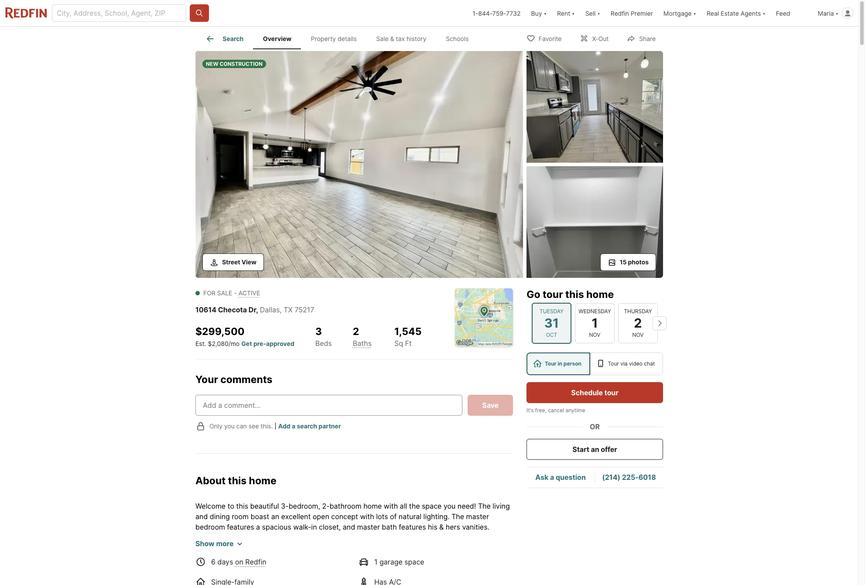 Task type: locate. For each thing, give the bounding box(es) containing it.
1 horizontal spatial &
[[440, 523, 444, 532]]

10614 checota dr, dallas, tx 75217 image
[[196, 51, 523, 278], [527, 51, 663, 163], [527, 166, 663, 278]]

2 vertical spatial this
[[236, 502, 248, 511]]

1 horizontal spatial 1
[[592, 315, 598, 331]]

▾ for buy ▾
[[544, 9, 547, 17]]

list box
[[527, 353, 663, 375]]

mortgage ▾ button
[[664, 0, 697, 26]]

natural
[[399, 513, 422, 521]]

1 horizontal spatial 2
[[634, 315, 642, 331]]

home up lots
[[364, 502, 382, 511]]

0 vertical spatial redfin
[[611, 9, 629, 17]]

maria
[[818, 9, 834, 17]]

an up spacious
[[271, 513, 279, 521]]

0 horizontal spatial nov
[[589, 332, 601, 338]]

0 horizontal spatial tour
[[545, 361, 557, 367]]

0 vertical spatial &
[[390, 35, 394, 42]]

redfin premier button
[[606, 0, 659, 26]]

tour inside option
[[608, 361, 619, 367]]

favorite
[[539, 35, 562, 42]]

1 horizontal spatial home
[[364, 502, 382, 511]]

only
[[210, 423, 223, 430]]

0 horizontal spatial you
[[224, 423, 235, 430]]

1 horizontal spatial master
[[466, 513, 489, 521]]

0 vertical spatial 1
[[592, 315, 598, 331]]

this up to
[[228, 475, 247, 487]]

sell ▾ button
[[586, 0, 601, 26]]

tuesday
[[540, 308, 564, 315]]

about
[[196, 475, 226, 487]]

0 vertical spatial you
[[224, 423, 235, 430]]

1 horizontal spatial tour
[[605, 388, 619, 397]]

garage
[[380, 558, 403, 567]]

thursday
[[624, 308, 652, 315]]

nov for 1
[[589, 332, 601, 338]]

welcome
[[196, 502, 226, 511]]

▾ right agents
[[763, 9, 766, 17]]

1 vertical spatial in
[[311, 523, 317, 532]]

your comments
[[196, 374, 273, 386]]

bathroom
[[330, 502, 362, 511]]

2 inside 2 baths
[[353, 326, 359, 338]]

home up beautiful
[[249, 475, 277, 487]]

nov down thursday on the bottom of the page
[[633, 332, 644, 338]]

throughout
[[427, 533, 463, 542]]

0 horizontal spatial 1
[[375, 558, 378, 567]]

new construction
[[206, 61, 263, 67]]

1 tour from the left
[[545, 361, 557, 367]]

2 horizontal spatial with
[[384, 502, 398, 511]]

space up lighting. at the bottom of page
[[422, 502, 442, 511]]

1 vertical spatial redfin
[[245, 558, 267, 567]]

this
[[196, 544, 209, 553]]

sale & tax history tab
[[367, 28, 436, 49]]

the left living
[[478, 502, 491, 511]]

with up of
[[384, 502, 398, 511]]

None button
[[532, 303, 572, 344], [575, 303, 615, 344], [618, 303, 658, 344], [532, 303, 572, 344], [575, 303, 615, 344], [618, 303, 658, 344]]

1 vertical spatial and
[[343, 523, 355, 532]]

in down open
[[311, 523, 317, 532]]

next image
[[653, 316, 667, 330]]

1 horizontal spatial an
[[591, 445, 600, 454]]

in inside option
[[558, 361, 563, 367]]

an left offer at the right bottom of page
[[591, 445, 600, 454]]

nov inside thursday 2 nov
[[633, 332, 644, 338]]

the down vanities.
[[465, 533, 476, 542]]

nov inside wednesday 1 nov
[[589, 332, 601, 338]]

0 vertical spatial space
[[422, 502, 442, 511]]

-
[[234, 289, 237, 297]]

the
[[478, 502, 491, 511], [452, 513, 464, 521]]

2 up baths
[[353, 326, 359, 338]]

1 vertical spatial 1
[[375, 558, 378, 567]]

5 ▾ from the left
[[763, 9, 766, 17]]

free,
[[535, 407, 547, 414]]

1 horizontal spatial ,
[[280, 306, 282, 314]]

2 nov from the left
[[633, 332, 644, 338]]

$2,080
[[208, 340, 229, 347]]

tuesday 31 oct
[[540, 308, 564, 338]]

dining
[[210, 513, 230, 521]]

x-out button
[[573, 29, 616, 47]]

▾ for mortgage ▾
[[694, 9, 697, 17]]

▾ right the maria
[[836, 9, 839, 17]]

features down room
[[227, 523, 254, 532]]

x-out
[[592, 35, 609, 42]]

0 horizontal spatial ,
[[256, 306, 258, 314]]

this inside the welcome to this beautiful 3-bedroom, 2-bathroom home with all the space you need! the living and dining room boast an excellent open concept with lots of natural lighting. the master bedroom features a spacious walk-in closet, and master bath features his & hers vanities. kitchen features granite countertops with appliances and ceramic tile throughout the home. this is a must see!
[[236, 502, 248, 511]]

2 down thursday on the bottom of the page
[[634, 315, 642, 331]]

maria ▾
[[818, 9, 839, 17]]

, left the dallas
[[256, 306, 258, 314]]

redfin inside redfin premier button
[[611, 9, 629, 17]]

1 horizontal spatial tour
[[608, 361, 619, 367]]

1 horizontal spatial and
[[343, 523, 355, 532]]

home
[[587, 289, 614, 301], [249, 475, 277, 487], [364, 502, 382, 511]]

his
[[428, 523, 438, 532]]

sale & tax history
[[376, 35, 427, 42]]

1 inside wednesday 1 nov
[[592, 315, 598, 331]]

master down lots
[[357, 523, 380, 532]]

overview tab
[[253, 28, 301, 49]]

& left the tax
[[390, 35, 394, 42]]

and down bath
[[372, 533, 385, 542]]

tour for schedule
[[605, 388, 619, 397]]

must
[[225, 544, 245, 553]]

this for tour
[[566, 289, 584, 301]]

2 baths
[[353, 326, 372, 348]]

▾ right mortgage
[[694, 9, 697, 17]]

tour right schedule
[[605, 388, 619, 397]]

room
[[232, 513, 249, 521]]

wednesday
[[579, 308, 611, 315]]

excellent
[[281, 513, 311, 521]]

rent ▾ button
[[557, 0, 575, 26]]

with down closet,
[[319, 533, 333, 542]]

your
[[196, 374, 218, 386]]

tour up tuesday
[[543, 289, 563, 301]]

2 horizontal spatial and
[[372, 533, 385, 542]]

ft
[[405, 339, 412, 348]]

▾ right rent
[[572, 9, 575, 17]]

1-844-759-7732
[[473, 9, 521, 17]]

home inside the welcome to this beautiful 3-bedroom, 2-bathroom home with all the space you need! the living and dining room boast an excellent open concept with lots of natural lighting. the master bedroom features a spacious walk-in closet, and master bath features his & hers vanities. kitchen features granite countertops with appliances and ceramic tile throughout the home. this is a must see!
[[364, 502, 382, 511]]

tour left person in the bottom of the page
[[545, 361, 557, 367]]

,
[[256, 306, 258, 314], [280, 306, 282, 314]]

0 vertical spatial master
[[466, 513, 489, 521]]

2 ▾ from the left
[[572, 9, 575, 17]]

1 vertical spatial &
[[440, 523, 444, 532]]

1 ▾ from the left
[[544, 9, 547, 17]]

0 horizontal spatial master
[[357, 523, 380, 532]]

3-
[[281, 502, 289, 511]]

nov
[[589, 332, 601, 338], [633, 332, 644, 338]]

0 horizontal spatial home
[[249, 475, 277, 487]]

save button
[[468, 395, 513, 416]]

all
[[400, 502, 407, 511]]

space right garage
[[405, 558, 425, 567]]

chat
[[644, 361, 655, 367]]

1 vertical spatial this
[[228, 475, 247, 487]]

vanities.
[[462, 523, 490, 532]]

sell ▾ button
[[580, 0, 606, 26]]

in
[[558, 361, 563, 367], [311, 523, 317, 532]]

living
[[493, 502, 510, 511]]

, left 'tx'
[[280, 306, 282, 314]]

an inside the welcome to this beautiful 3-bedroom, 2-bathroom home with all the space you need! the living and dining room boast an excellent open concept with lots of natural lighting. the master bedroom features a spacious walk-in closet, and master bath features his & hers vanities. kitchen features granite countertops with appliances and ceramic tile throughout the home. this is a must see!
[[271, 513, 279, 521]]

1-
[[473, 9, 478, 17]]

6 ▾ from the left
[[836, 9, 839, 17]]

1 vertical spatial you
[[444, 502, 456, 511]]

nov for 2
[[633, 332, 644, 338]]

cancel
[[548, 407, 564, 414]]

the up hers
[[452, 513, 464, 521]]

2 horizontal spatial home
[[587, 289, 614, 301]]

1 horizontal spatial with
[[360, 513, 374, 521]]

tour inside option
[[545, 361, 557, 367]]

you up lighting. at the bottom of page
[[444, 502, 456, 511]]

1 horizontal spatial in
[[558, 361, 563, 367]]

go
[[527, 289, 541, 301]]

tour in person option
[[527, 353, 590, 375]]

0 vertical spatial tour
[[543, 289, 563, 301]]

2 tour from the left
[[608, 361, 619, 367]]

0 vertical spatial an
[[591, 445, 600, 454]]

0 vertical spatial the
[[409, 502, 420, 511]]

schedule tour button
[[527, 382, 663, 403]]

0 vertical spatial in
[[558, 361, 563, 367]]

& right "his"
[[440, 523, 444, 532]]

0 horizontal spatial tour
[[543, 289, 563, 301]]

more
[[216, 540, 234, 548]]

1 horizontal spatial nov
[[633, 332, 644, 338]]

1 nov from the left
[[589, 332, 601, 338]]

ask
[[536, 473, 549, 482]]

with left lots
[[360, 513, 374, 521]]

15
[[620, 258, 627, 266]]

tab list
[[196, 27, 486, 49]]

feed button
[[771, 0, 813, 26]]

x-
[[592, 35, 599, 42]]

you inside the welcome to this beautiful 3-bedroom, 2-bathroom home with all the space you need! the living and dining room boast an excellent open concept with lots of natural lighting. the master bedroom features a spacious walk-in closet, and master bath features his & hers vanities. kitchen features granite countertops with appliances and ceramic tile throughout the home. this is a must see!
[[444, 502, 456, 511]]

▾ for sell ▾
[[598, 9, 601, 17]]

tour inside button
[[605, 388, 619, 397]]

master up vanities.
[[466, 513, 489, 521]]

via
[[621, 361, 628, 367]]

real estate agents ▾ link
[[707, 0, 766, 26]]

and up bedroom
[[196, 513, 208, 521]]

0 vertical spatial the
[[478, 502, 491, 511]]

tour for tour via video chat
[[608, 361, 619, 367]]

▾ right sell
[[598, 9, 601, 17]]

on redfin link
[[235, 558, 267, 567]]

tour
[[543, 289, 563, 301], [605, 388, 619, 397]]

about this home
[[196, 475, 277, 487]]

0 vertical spatial and
[[196, 513, 208, 521]]

features down the natural
[[399, 523, 426, 532]]

redfin
[[611, 9, 629, 17], [245, 558, 267, 567]]

a down boast
[[256, 523, 260, 532]]

a right the ask
[[550, 473, 554, 482]]

1 horizontal spatial you
[[444, 502, 456, 511]]

active link
[[239, 289, 260, 297]]

▾ for rent ▾
[[572, 9, 575, 17]]

0 horizontal spatial an
[[271, 513, 279, 521]]

2 vertical spatial and
[[372, 533, 385, 542]]

1 horizontal spatial redfin
[[611, 9, 629, 17]]

favorite button
[[519, 29, 569, 47]]

the right all on the bottom of the page
[[409, 502, 420, 511]]

in inside the welcome to this beautiful 3-bedroom, 2-bathroom home with all the space you need! the living and dining room boast an excellent open concept with lots of natural lighting. the master bedroom features a spacious walk-in closet, and master bath features his & hers vanities. kitchen features granite countertops with appliances and ceramic tile throughout the home. this is a must see!
[[311, 523, 317, 532]]

4 ▾ from the left
[[694, 9, 697, 17]]

out
[[599, 35, 609, 42]]

0 horizontal spatial the
[[452, 513, 464, 521]]

2 vertical spatial with
[[319, 533, 333, 542]]

2
[[634, 315, 642, 331], [353, 326, 359, 338]]

nov down "wednesday"
[[589, 332, 601, 338]]

and up appliances in the left of the page
[[343, 523, 355, 532]]

0 vertical spatial this
[[566, 289, 584, 301]]

dr
[[249, 306, 256, 314]]

spacious
[[262, 523, 291, 532]]

search link
[[205, 34, 244, 44]]

home up "wednesday"
[[587, 289, 614, 301]]

tour for tour in person
[[545, 361, 557, 367]]

0 horizontal spatial in
[[311, 523, 317, 532]]

2 vertical spatial home
[[364, 502, 382, 511]]

approved
[[266, 340, 295, 347]]

redfin down "see!"
[[245, 558, 267, 567]]

1 vertical spatial tour
[[605, 388, 619, 397]]

1 horizontal spatial the
[[465, 533, 476, 542]]

▾ right the buy
[[544, 9, 547, 17]]

1 vertical spatial an
[[271, 513, 279, 521]]

this up "wednesday"
[[566, 289, 584, 301]]

0 horizontal spatial &
[[390, 35, 394, 42]]

this up room
[[236, 502, 248, 511]]

2 , from the left
[[280, 306, 282, 314]]

in left person in the bottom of the page
[[558, 361, 563, 367]]

3 ▾ from the left
[[598, 9, 601, 17]]

you left can
[[224, 423, 235, 430]]

1 down "wednesday"
[[592, 315, 598, 331]]

pre-
[[254, 340, 266, 347]]

redfin left premier
[[611, 9, 629, 17]]

0 horizontal spatial redfin
[[245, 558, 267, 567]]

schools
[[446, 35, 469, 42]]

1 left garage
[[375, 558, 378, 567]]

0 horizontal spatial 2
[[353, 326, 359, 338]]

10614
[[196, 306, 217, 314]]

street view button
[[203, 254, 264, 271]]

tour left via
[[608, 361, 619, 367]]



Task type: vqa. For each thing, say whether or not it's contained in the screenshot.
list
no



Task type: describe. For each thing, give the bounding box(es) containing it.
7732
[[506, 9, 521, 17]]

sale
[[217, 289, 232, 297]]

(214)
[[602, 473, 621, 482]]

real estate agents ▾ button
[[702, 0, 771, 26]]

property details
[[311, 35, 357, 42]]

map entry image
[[455, 289, 513, 347]]

for sale - active
[[203, 289, 260, 297]]

person
[[564, 361, 582, 367]]

tile
[[415, 533, 425, 542]]

|
[[275, 423, 277, 430]]

Add a comment... text field
[[203, 400, 455, 411]]

concept
[[331, 513, 358, 521]]

space inside the welcome to this beautiful 3-bedroom, 2-bathroom home with all the space you need! the living and dining room boast an excellent open concept with lots of natural lighting. the master bedroom features a spacious walk-in closet, and master bath features his & hers vanities. kitchen features granite countertops with appliances and ceramic tile throughout the home. this is a must see!
[[422, 502, 442, 511]]

tab list containing search
[[196, 27, 486, 49]]

$299,500
[[196, 326, 245, 338]]

est.
[[196, 340, 206, 347]]

submit search image
[[195, 9, 204, 17]]

mortgage ▾
[[664, 9, 697, 17]]

1 vertical spatial with
[[360, 513, 374, 521]]

kitchen
[[196, 533, 221, 542]]

home.
[[478, 533, 498, 542]]

open
[[313, 513, 329, 521]]

oct
[[546, 332, 558, 338]]

comments
[[221, 374, 273, 386]]

1 horizontal spatial the
[[478, 502, 491, 511]]

this for to
[[236, 502, 248, 511]]

sell
[[586, 9, 596, 17]]

0 vertical spatial with
[[384, 502, 398, 511]]

anytime
[[566, 407, 586, 414]]

759-
[[493, 9, 506, 17]]

street view
[[222, 258, 257, 266]]

an inside button
[[591, 445, 600, 454]]

a right is on the bottom
[[219, 544, 223, 553]]

tour for go
[[543, 289, 563, 301]]

▾ for maria ▾
[[836, 9, 839, 17]]

sale
[[376, 35, 389, 42]]

tx
[[284, 306, 293, 314]]

show more
[[196, 540, 234, 548]]

on
[[235, 558, 243, 567]]

real
[[707, 9, 719, 17]]

partner
[[319, 423, 341, 430]]

rent
[[557, 9, 571, 17]]

thursday 2 nov
[[624, 308, 652, 338]]

City, Address, School, Agent, ZIP search field
[[52, 4, 186, 22]]

baths
[[353, 339, 372, 348]]

1 vertical spatial space
[[405, 558, 425, 567]]

tour via video chat option
[[590, 353, 663, 375]]

bedroom
[[196, 523, 225, 532]]

property details tab
[[301, 28, 367, 49]]

schedule tour
[[572, 388, 619, 397]]

details
[[338, 35, 357, 42]]

lots
[[376, 513, 388, 521]]

for
[[203, 289, 216, 297]]

see!
[[247, 544, 261, 553]]

buy ▾ button
[[526, 0, 552, 26]]

only you can see this.
[[210, 423, 273, 430]]

1 , from the left
[[256, 306, 258, 314]]

1 vertical spatial the
[[465, 533, 476, 542]]

10614 checota dr , dallas , tx 75217
[[196, 306, 314, 314]]

1 vertical spatial the
[[452, 513, 464, 521]]

walk-
[[293, 523, 311, 532]]

list box containing tour in person
[[527, 353, 663, 375]]

mortgage ▾ button
[[659, 0, 702, 26]]

& inside tab
[[390, 35, 394, 42]]

agents
[[741, 9, 761, 17]]

checota
[[218, 306, 247, 314]]

a right add
[[292, 423, 296, 430]]

buy
[[531, 9, 542, 17]]

2 inside thursday 2 nov
[[634, 315, 642, 331]]

construction
[[220, 61, 263, 67]]

welcome to this beautiful 3-bedroom, 2-bathroom home with all the space you need! the living and dining room boast an excellent open concept with lots of natural lighting. the master bedroom features a spacious walk-in closet, and master bath features his & hers vanities. kitchen features granite countertops with appliances and ceramic tile throughout the home. this is a must see!
[[196, 502, 510, 553]]

0 horizontal spatial and
[[196, 513, 208, 521]]

question
[[556, 473, 586, 482]]

to
[[228, 502, 234, 511]]

0 vertical spatial home
[[587, 289, 614, 301]]

baths link
[[353, 339, 372, 348]]

feed
[[776, 9, 791, 17]]

offer
[[601, 445, 617, 454]]

ask a question
[[536, 473, 586, 482]]

1 garage space
[[375, 558, 425, 567]]

overview
[[263, 35, 292, 42]]

add a search partner button
[[278, 423, 341, 430]]

31
[[545, 315, 559, 331]]

15 photos
[[620, 258, 649, 266]]

(214) 225-6018
[[602, 473, 656, 482]]

estate
[[721, 9, 739, 17]]

schools tab
[[436, 28, 479, 49]]

& inside the welcome to this beautiful 3-bedroom, 2-bathroom home with all the space you need! the living and dining room boast an excellent open concept with lots of natural lighting. the master bedroom features a spacious walk-in closet, and master bath features his & hers vanities. kitchen features granite countertops with appliances and ceramic tile throughout the home. this is a must see!
[[440, 523, 444, 532]]

real estate agents ▾
[[707, 9, 766, 17]]

3 beds
[[315, 326, 332, 348]]

new construction link
[[196, 51, 523, 280]]

wednesday 1 nov
[[579, 308, 611, 338]]

0 horizontal spatial the
[[409, 502, 420, 511]]

premier
[[631, 9, 653, 17]]

1 vertical spatial master
[[357, 523, 380, 532]]

rent ▾
[[557, 9, 575, 17]]

bath
[[382, 523, 397, 532]]

can
[[237, 423, 247, 430]]

tax
[[396, 35, 405, 42]]

tour in person
[[545, 361, 582, 367]]

days
[[218, 558, 233, 567]]

get
[[241, 340, 252, 347]]

it's
[[527, 407, 534, 414]]

granite
[[252, 533, 275, 542]]

start
[[573, 445, 590, 454]]

appliances
[[335, 533, 370, 542]]

(214) 225-6018 link
[[602, 473, 656, 482]]

1 vertical spatial home
[[249, 475, 277, 487]]

start an offer button
[[527, 439, 663, 460]]

15 photos button
[[601, 254, 656, 271]]

boast
[[251, 513, 269, 521]]

0 horizontal spatial with
[[319, 533, 333, 542]]

history
[[407, 35, 427, 42]]

tour via video chat
[[608, 361, 655, 367]]

features up must
[[223, 533, 250, 542]]



